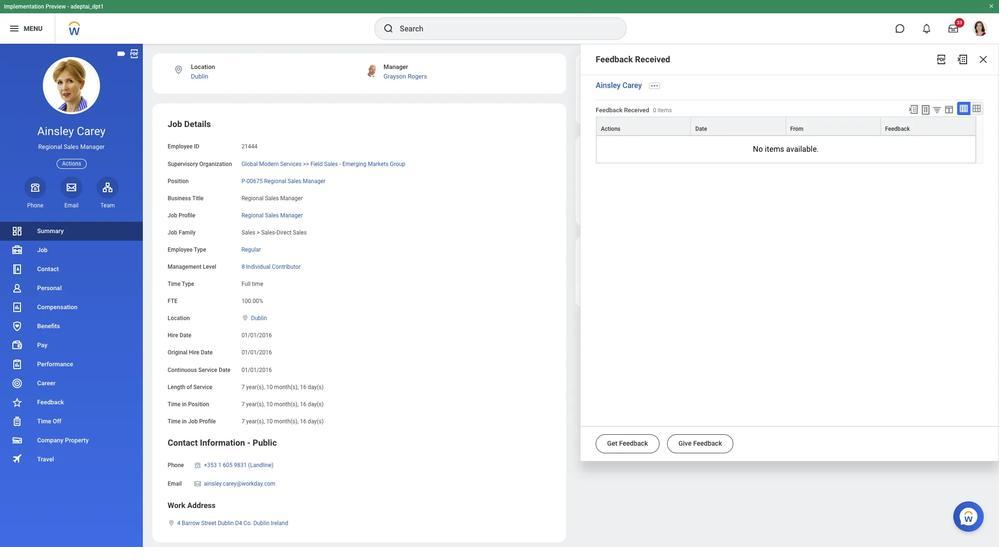 Task type: locate. For each thing, give the bounding box(es) containing it.
supervisory
[[168, 161, 198, 167]]

0 horizontal spatial dublin link
[[191, 73, 208, 80]]

row inside feedback received dialog
[[596, 117, 976, 136]]

1 horizontal spatial hire
[[189, 350, 200, 357]]

job link
[[0, 241, 143, 260]]

sales
[[64, 143, 79, 151], [324, 161, 338, 167], [288, 178, 302, 185], [265, 195, 279, 202], [265, 212, 279, 219], [242, 230, 255, 236], [293, 230, 307, 236]]

email ainsley carey element
[[61, 202, 82, 210]]

1 vertical spatial 7 year(s), 10 month(s), 16 day(s)
[[242, 401, 324, 408]]

1 vertical spatial contact
[[168, 438, 198, 448]]

7
[[242, 384, 245, 391], [242, 401, 245, 408], [242, 419, 245, 425]]

regional up the > on the left top
[[242, 212, 264, 219]]

day(s) down "time in position" element
[[308, 419, 324, 425]]

location up hire date
[[168, 316, 190, 322]]

row
[[596, 117, 976, 136]]

location right location icon
[[191, 63, 215, 71]]

hire right original
[[189, 350, 200, 357]]

benefits link
[[0, 317, 143, 336]]

received
[[635, 54, 671, 64], [624, 107, 650, 114]]

markets
[[368, 161, 389, 167]]

time in position
[[168, 401, 209, 408]]

1 vertical spatial hire
[[189, 350, 200, 357]]

2 vertical spatial 10
[[266, 419, 273, 425]]

10 inside "time in position" element
[[266, 401, 273, 408]]

year(s), inside time in job profile element
[[246, 419, 265, 425]]

original hire date element
[[242, 344, 272, 357]]

0 horizontal spatial hire
[[168, 333, 178, 339]]

id
[[194, 144, 199, 150]]

date inside popup button
[[696, 126, 707, 132]]

career link
[[0, 374, 143, 394]]

contact down time in job profile in the left bottom of the page
[[168, 438, 198, 448]]

0 horizontal spatial items
[[658, 107, 672, 114]]

1 vertical spatial 10
[[266, 401, 273, 408]]

list
[[0, 222, 143, 470]]

manager up view team image
[[80, 143, 105, 151]]

contact for contact
[[37, 266, 59, 273]]

job details group
[[168, 119, 551, 426]]

1 horizontal spatial -
[[247, 438, 251, 448]]

ainsley inside navigation pane region
[[37, 125, 74, 138]]

manager up grayson
[[384, 63, 408, 71]]

0 vertical spatial type
[[194, 247, 206, 253]]

contact for contact information - public
[[168, 438, 198, 448]]

2 16 from the top
[[300, 401, 307, 408]]

toolbar inside feedback received dialog
[[904, 102, 984, 117]]

dublin right co.
[[254, 521, 270, 527]]

manager inside regional sales manager link
[[280, 212, 303, 219]]

statements up the 'ainsley carey' "link"
[[591, 69, 636, 79]]

service
[[198, 367, 217, 374], [193, 384, 212, 391]]

2 year(s), from the top
[[246, 401, 265, 408]]

statements
[[591, 69, 636, 79], [605, 108, 641, 116]]

0 vertical spatial 7
[[242, 384, 245, 391]]

company property image
[[11, 435, 23, 447]]

full time
[[242, 281, 263, 288]]

7 year(s), 10 month(s), 16 day(s) down "time in position" element
[[242, 419, 324, 425]]

regional inside p-00675 regional sales manager link
[[264, 178, 286, 185]]

1 vertical spatial actions
[[62, 160, 81, 167]]

x image
[[978, 54, 990, 65]]

actions button inside feedback received dialog
[[597, 117, 691, 135]]

1 month(s), from the top
[[274, 384, 299, 391]]

full
[[242, 281, 251, 288]]

items right no
[[765, 145, 785, 154]]

16 inside "time in position" element
[[300, 401, 307, 408]]

personal link
[[0, 279, 143, 298]]

manager inside manager grayson rogers
[[384, 63, 408, 71]]

2 vertical spatial 01/01/2016
[[242, 367, 272, 374]]

time inside navigation pane region
[[37, 418, 51, 425]]

1 vertical spatial year(s),
[[246, 401, 265, 408]]

0 vertical spatial -
[[67, 3, 69, 10]]

1 day(s) from the top
[[308, 384, 324, 391]]

0 vertical spatial phone
[[27, 202, 43, 209]]

01/01/2016 up 'continuous service date' element
[[242, 350, 272, 357]]

7 year(s), 10 month(s), 16 day(s) for time in position
[[242, 401, 324, 408]]

3 7 from the top
[[242, 419, 245, 425]]

search image
[[383, 23, 394, 34]]

feedback right give
[[694, 440, 722, 448]]

1 vertical spatial employee
[[168, 247, 193, 253]]

in down length of service
[[182, 401, 187, 408]]

feedback right get
[[619, 440, 648, 448]]

1 horizontal spatial carey
[[623, 81, 642, 90]]

16 for time in job profile
[[300, 419, 307, 425]]

type for time type
[[182, 281, 194, 288]]

regional up phone image
[[38, 143, 62, 151]]

0 horizontal spatial actions button
[[57, 159, 87, 169]]

continuous service date
[[168, 367, 231, 374]]

received left 0
[[624, 107, 650, 114]]

1 vertical spatial position
[[188, 401, 209, 408]]

job profile
[[168, 212, 195, 219]]

contact information - public group
[[168, 438, 551, 528]]

time up fte
[[168, 281, 181, 288]]

0 vertical spatial 10
[[266, 384, 273, 391]]

7 year(s), 10 month(s), 16 day(s) up time in job profile element
[[242, 401, 324, 408]]

1 vertical spatial location
[[168, 316, 190, 322]]

regional up business title "element"
[[264, 178, 286, 185]]

fte
[[168, 298, 178, 305]]

1 10 from the top
[[266, 384, 273, 391]]

sales left the > on the left top
[[242, 230, 255, 236]]

1 horizontal spatial ainsley carey
[[596, 81, 642, 90]]

2 vertical spatial 7 year(s), 10 month(s), 16 day(s)
[[242, 419, 324, 425]]

8 individual contributor link
[[242, 262, 301, 271]]

10 inside time in job profile element
[[266, 419, 273, 425]]

0 horizontal spatial ainsley carey
[[37, 125, 106, 138]]

type
[[194, 247, 206, 253], [182, 281, 194, 288]]

street
[[201, 521, 216, 527]]

2 01/01/2016 from the top
[[242, 350, 272, 357]]

0 vertical spatial in
[[182, 401, 187, 408]]

0 horizontal spatial phone
[[27, 202, 43, 209]]

1
[[218, 463, 222, 469]]

16 up "time in position" element
[[300, 384, 307, 391]]

feedback received dialog
[[580, 44, 1000, 462]]

in down time in position
[[182, 419, 187, 425]]

1 employee from the top
[[168, 144, 193, 150]]

0 vertical spatial carey
[[623, 81, 642, 90]]

ainsley.carey@workday.com
[[204, 481, 276, 488]]

sales up job family element
[[265, 212, 279, 219]]

phone down phone image
[[27, 202, 43, 209]]

year(s), up time in job profile element
[[246, 401, 265, 408]]

1 vertical spatial ainsley carey
[[37, 125, 106, 138]]

1 vertical spatial location image
[[168, 520, 175, 527]]

16
[[300, 384, 307, 391], [300, 401, 307, 408], [300, 419, 307, 425]]

employee
[[168, 144, 193, 150], [168, 247, 193, 253]]

7 year(s), 10 month(s), 16 day(s) up "time in position" element
[[242, 384, 324, 391]]

16 for length of service
[[300, 384, 307, 391]]

email inside contact information - public group
[[168, 481, 182, 488]]

job down summary
[[37, 247, 48, 254]]

manager
[[384, 63, 408, 71], [80, 143, 105, 151], [303, 178, 326, 185], [280, 195, 303, 202], [280, 212, 303, 219]]

travel image
[[11, 454, 23, 465]]

pay
[[37, 342, 47, 349]]

2 vertical spatial 7
[[242, 419, 245, 425]]

date button
[[691, 117, 786, 135]]

actions button down feedback received 0 items
[[597, 117, 691, 135]]

1 vertical spatial phone
[[168, 463, 184, 469]]

pdf image
[[936, 54, 948, 65]]

feedback link
[[0, 394, 143, 413]]

16 inside 'length of service' element
[[300, 384, 307, 391]]

sales up regional sales manager link
[[265, 195, 279, 202]]

in for position
[[182, 401, 187, 408]]

compensation link
[[0, 298, 143, 317]]

sales right "field"
[[324, 161, 338, 167]]

0 horizontal spatial location image
[[168, 520, 175, 527]]

2 vertical spatial 16
[[300, 419, 307, 425]]

regional sales manager up job family element
[[242, 212, 303, 219]]

month(s), up time in job profile element
[[274, 401, 299, 408]]

10 up public
[[266, 419, 273, 425]]

type down the management
[[182, 281, 194, 288]]

regional sales manager inside navigation pane region
[[38, 143, 105, 151]]

0 vertical spatial received
[[635, 54, 671, 64]]

month(s), inside 'length of service' element
[[274, 384, 299, 391]]

dublin right location icon
[[191, 73, 208, 80]]

hire date element
[[242, 327, 272, 340]]

2 vertical spatial month(s),
[[274, 419, 299, 425]]

0 horizontal spatial ainsley
[[37, 125, 74, 138]]

1 horizontal spatial location image
[[242, 315, 249, 322]]

3 01/01/2016 from the top
[[242, 367, 272, 374]]

items
[[658, 107, 672, 114], [765, 145, 785, 154]]

1 vertical spatial 7
[[242, 401, 245, 408]]

1 year(s), from the top
[[246, 384, 265, 391]]

position up time in job profile in the left bottom of the page
[[188, 401, 209, 408]]

day(s)
[[308, 384, 324, 391], [308, 401, 324, 408], [308, 419, 324, 425]]

1 vertical spatial type
[[182, 281, 194, 288]]

1 vertical spatial in
[[182, 419, 187, 425]]

feedback down export to excel icon
[[886, 126, 910, 132]]

- for public
[[247, 438, 251, 448]]

implementation preview -   adeptai_dpt1 banner
[[0, 0, 1000, 44]]

ainsley
[[596, 81, 621, 90], [37, 125, 74, 138]]

0 vertical spatial email
[[64, 202, 79, 209]]

2 7 year(s), 10 month(s), 16 day(s) from the top
[[242, 401, 324, 408]]

2 month(s), from the top
[[274, 401, 299, 408]]

compensation
[[37, 304, 78, 311]]

location image for location
[[242, 315, 249, 322]]

job for job family
[[168, 230, 177, 236]]

2 vertical spatial regional sales manager
[[242, 212, 303, 219]]

2 10 from the top
[[266, 401, 273, 408]]

manager down p-00675 regional sales manager
[[280, 195, 303, 202]]

close environment banner image
[[989, 3, 995, 9]]

regional down '00675'
[[242, 195, 264, 202]]

- right "preview"
[[67, 3, 69, 10]]

- left public
[[247, 438, 251, 448]]

items right 0
[[658, 107, 672, 114]]

1 in from the top
[[182, 401, 187, 408]]

1 vertical spatial 16
[[300, 401, 307, 408]]

time down length
[[168, 401, 181, 408]]

month(s), inside "time in position" element
[[274, 401, 299, 408]]

16 down "time in position" element
[[300, 419, 307, 425]]

sales up mail image
[[64, 143, 79, 151]]

year(s), up public
[[246, 419, 265, 425]]

manager down "field"
[[303, 178, 326, 185]]

tag image
[[116, 49, 127, 59]]

1 vertical spatial email
[[168, 481, 182, 488]]

actions up mail image
[[62, 160, 81, 167]]

length of service
[[168, 384, 212, 391]]

navigation pane region
[[0, 44, 143, 548]]

location inside job details group
[[168, 316, 190, 322]]

phone left phone icon
[[168, 463, 184, 469]]

10
[[266, 384, 273, 391], [266, 401, 273, 408], [266, 419, 273, 425]]

0 vertical spatial employee
[[168, 144, 193, 150]]

7 inside "time in position" element
[[242, 401, 245, 408]]

employee for employee id
[[168, 144, 193, 150]]

7 year(s), 10 month(s), 16 day(s) for time in job profile
[[242, 419, 324, 425]]

1 7 from the top
[[242, 384, 245, 391]]

performance image
[[11, 359, 23, 371]]

1 horizontal spatial phone
[[168, 463, 184, 469]]

month(s), up "time in position" element
[[274, 384, 299, 391]]

10 up "time in position" element
[[266, 384, 273, 391]]

01/01/2016 for hire date
[[242, 333, 272, 339]]

statements right add
[[605, 108, 641, 116]]

service right of
[[193, 384, 212, 391]]

1 vertical spatial day(s)
[[308, 401, 324, 408]]

0 horizontal spatial -
[[67, 3, 69, 10]]

date
[[696, 126, 707, 132], [180, 333, 191, 339], [201, 350, 213, 357], [219, 367, 231, 374]]

1 vertical spatial month(s),
[[274, 401, 299, 408]]

received for feedback received 0 items
[[624, 107, 650, 114]]

day(s) for time in position
[[308, 401, 324, 408]]

job left details
[[168, 119, 182, 129]]

2 7 from the top
[[242, 401, 245, 408]]

profile down time in position
[[199, 419, 216, 425]]

day(s) up time in job profile element
[[308, 401, 324, 408]]

job inside list
[[37, 247, 48, 254]]

location image
[[242, 315, 249, 322], [168, 520, 175, 527]]

1 horizontal spatial location
[[191, 63, 215, 71]]

7 inside 'length of service' element
[[242, 384, 245, 391]]

2 vertical spatial year(s),
[[246, 419, 265, 425]]

0 vertical spatial location image
[[242, 315, 249, 322]]

regional
[[38, 143, 62, 151], [264, 178, 286, 185], [242, 195, 264, 202], [242, 212, 264, 219]]

dublin inside location dublin
[[191, 73, 208, 80]]

get
[[607, 440, 618, 448]]

day(s) inside 'length of service' element
[[308, 384, 324, 391]]

2 vertical spatial day(s)
[[308, 419, 324, 425]]

feedback received
[[596, 54, 671, 64]]

company
[[37, 437, 63, 444]]

received up the 'ainsley carey' "link"
[[635, 54, 671, 64]]

0 horizontal spatial actions
[[62, 160, 81, 167]]

location
[[191, 63, 215, 71], [168, 316, 190, 322]]

1 horizontal spatial profile
[[199, 419, 216, 425]]

7 for time in job profile
[[242, 419, 245, 425]]

feedback inside popup button
[[886, 126, 910, 132]]

employee left id
[[168, 144, 193, 150]]

export to worksheets image
[[920, 104, 932, 116]]

grayson
[[384, 73, 406, 80]]

title
[[192, 195, 204, 202]]

regional sales manager
[[38, 143, 105, 151], [242, 195, 303, 202], [242, 212, 303, 219]]

>>
[[303, 161, 309, 167]]

time down time in position
[[168, 419, 181, 425]]

public
[[253, 438, 277, 448]]

1 horizontal spatial contact
[[168, 438, 198, 448]]

location image inside job details group
[[242, 315, 249, 322]]

dublin up hire date element
[[251, 316, 267, 322]]

type up management level at top left
[[194, 247, 206, 253]]

emerging
[[342, 161, 367, 167]]

individual
[[246, 264, 271, 271]]

3 year(s), from the top
[[246, 419, 265, 425]]

0 vertical spatial day(s)
[[308, 384, 324, 391]]

travel
[[37, 456, 54, 464]]

01/01/2016 down the original hire date 'element'
[[242, 367, 272, 374]]

time off link
[[0, 413, 143, 432]]

contact up personal
[[37, 266, 59, 273]]

management
[[168, 264, 202, 271]]

1 vertical spatial statements
[[605, 108, 641, 116]]

year(s), down 'continuous service date' element
[[246, 384, 265, 391]]

1 horizontal spatial dublin link
[[251, 314, 267, 322]]

manager up the direct
[[280, 212, 303, 219]]

1 vertical spatial regional sales manager
[[242, 195, 303, 202]]

actions
[[601, 126, 621, 132], [62, 160, 81, 167]]

rogers
[[408, 73, 427, 80]]

manager inside p-00675 regional sales manager link
[[303, 178, 326, 185]]

-
[[67, 3, 69, 10], [339, 161, 341, 167], [247, 438, 251, 448]]

job family
[[168, 230, 196, 236]]

1 01/01/2016 from the top
[[242, 333, 272, 339]]

1 vertical spatial items
[[765, 145, 785, 154]]

3 day(s) from the top
[[308, 419, 324, 425]]

dublin link right location icon
[[191, 73, 208, 80]]

original hire date
[[168, 350, 213, 357]]

0 vertical spatial ainsley
[[596, 81, 621, 90]]

0 horizontal spatial location
[[168, 316, 190, 322]]

month(s), down "time in position" element
[[274, 419, 299, 425]]

0 vertical spatial actions
[[601, 126, 621, 132]]

- inside group
[[247, 438, 251, 448]]

ainsley inside feedback received dialog
[[596, 81, 621, 90]]

row containing actions
[[596, 117, 976, 136]]

10 inside 'length of service' element
[[266, 384, 273, 391]]

profile up family
[[179, 212, 195, 219]]

phone image
[[194, 462, 202, 470]]

actions button inside navigation pane region
[[57, 159, 87, 169]]

0 vertical spatial location
[[191, 63, 215, 71]]

no items available.
[[753, 145, 819, 154]]

regional sales manager up regional sales manager link
[[242, 195, 303, 202]]

service down original hire date
[[198, 367, 217, 374]]

time for time type
[[168, 281, 181, 288]]

01/01/2016 up the original hire date 'element'
[[242, 333, 272, 339]]

feedback inside button
[[619, 440, 648, 448]]

job down time in position
[[188, 419, 198, 425]]

10 for time in position
[[266, 401, 273, 408]]

location image for work address
[[168, 520, 175, 527]]

job image
[[11, 245, 23, 256]]

0 vertical spatial items
[[658, 107, 672, 114]]

01/01/2016
[[242, 333, 272, 339], [242, 350, 272, 357], [242, 367, 272, 374]]

add statements
[[591, 108, 641, 116]]

2 horizontal spatial -
[[339, 161, 341, 167]]

3 month(s), from the top
[[274, 419, 299, 425]]

16 up time in job profile element
[[300, 401, 307, 408]]

0 vertical spatial 7 year(s), 10 month(s), 16 day(s)
[[242, 384, 324, 391]]

information
[[200, 438, 245, 448]]

1 vertical spatial actions button
[[57, 159, 87, 169]]

global modern services >> field sales - emerging markets group link
[[242, 159, 406, 167]]

dublin inside job details group
[[251, 316, 267, 322]]

regional inside business title "element"
[[242, 195, 264, 202]]

0 vertical spatial actions button
[[597, 117, 691, 135]]

0 vertical spatial 16
[[300, 384, 307, 391]]

day(s) inside time in job profile element
[[308, 419, 324, 425]]

phone ainsley carey element
[[24, 202, 46, 210]]

feedback up the 'ainsley carey' "link"
[[596, 54, 633, 64]]

location image left 4
[[168, 520, 175, 527]]

1 horizontal spatial actions
[[601, 126, 621, 132]]

actions button up mail image
[[57, 159, 87, 169]]

1 vertical spatial -
[[339, 161, 341, 167]]

0 vertical spatial contact
[[37, 266, 59, 273]]

hire
[[168, 333, 178, 339], [189, 350, 200, 357]]

employee down job family at the left top of the page
[[168, 247, 193, 253]]

email inside popup button
[[64, 202, 79, 209]]

p-
[[242, 178, 247, 185]]

sales inside navigation pane region
[[64, 143, 79, 151]]

contact inside list
[[37, 266, 59, 273]]

dublin link up hire date element
[[251, 314, 267, 322]]

time left off
[[37, 418, 51, 425]]

dublin
[[191, 73, 208, 80], [251, 316, 267, 322], [218, 521, 234, 527], [254, 521, 270, 527]]

email
[[64, 202, 79, 209], [168, 481, 182, 488]]

time
[[252, 281, 263, 288]]

month(s), inside time in job profile element
[[274, 419, 299, 425]]

1 16 from the top
[[300, 384, 307, 391]]

contact inside group
[[168, 438, 198, 448]]

0 vertical spatial year(s),
[[246, 384, 265, 391]]

3 10 from the top
[[266, 419, 273, 425]]

day(s) for length of service
[[308, 384, 324, 391]]

3 7 year(s), 10 month(s), 16 day(s) from the top
[[242, 419, 324, 425]]

benefits
[[37, 323, 60, 330]]

7 inside time in job profile element
[[242, 419, 245, 425]]

1 vertical spatial ainsley
[[37, 125, 74, 138]]

year(s), inside "time in position" element
[[246, 401, 265, 408]]

click to view/edit grid preferences image
[[944, 104, 955, 115]]

10 for length of service
[[266, 384, 273, 391]]

actions button
[[597, 117, 691, 135], [57, 159, 87, 169]]

1 horizontal spatial actions button
[[597, 117, 691, 135]]

3 16 from the top
[[300, 419, 307, 425]]

2 day(s) from the top
[[308, 401, 324, 408]]

1 7 year(s), 10 month(s), 16 day(s) from the top
[[242, 384, 324, 391]]

job down business
[[168, 212, 177, 219]]

1 vertical spatial profile
[[199, 419, 216, 425]]

email down mail image
[[64, 202, 79, 209]]

day(s) inside "time in position" element
[[308, 401, 324, 408]]

regional sales manager up mail image
[[38, 143, 105, 151]]

dublin link
[[191, 73, 208, 80], [251, 314, 267, 322]]

1 horizontal spatial email
[[168, 481, 182, 488]]

modern
[[259, 161, 279, 167]]

feedback up time off
[[37, 399, 64, 406]]

hire up original
[[168, 333, 178, 339]]

job left family
[[168, 230, 177, 236]]

- inside banner
[[67, 3, 69, 10]]

full time element
[[242, 279, 263, 288]]

regional sales manager for regional sales manager link
[[242, 212, 303, 219]]

4
[[177, 521, 180, 527]]

location image down 100.00%
[[242, 315, 249, 322]]

year(s), inside 'length of service' element
[[246, 384, 265, 391]]

phone image
[[29, 182, 42, 193]]

0 horizontal spatial email
[[64, 202, 79, 209]]

email up work
[[168, 481, 182, 488]]

of
[[187, 384, 192, 391]]

position up business
[[168, 178, 189, 185]]

excel image
[[957, 54, 969, 65]]

1 vertical spatial service
[[193, 384, 212, 391]]

actions inside feedback received dialog
[[601, 126, 621, 132]]

0 vertical spatial regional sales manager
[[38, 143, 105, 151]]

regional inside navigation pane region
[[38, 143, 62, 151]]

2 vertical spatial -
[[247, 438, 251, 448]]

1 horizontal spatial ainsley
[[596, 81, 621, 90]]

0 vertical spatial ainsley carey
[[596, 81, 642, 90]]

2 in from the top
[[182, 419, 187, 425]]

1 vertical spatial received
[[624, 107, 650, 114]]

implementation
[[4, 3, 44, 10]]

2 employee from the top
[[168, 247, 193, 253]]

0 vertical spatial month(s),
[[274, 384, 299, 391]]

day(s) up "time in position" element
[[308, 384, 324, 391]]

hire date
[[168, 333, 191, 339]]

1 vertical spatial 01/01/2016
[[242, 350, 272, 357]]

0 horizontal spatial carey
[[77, 125, 106, 138]]

10 up time in job profile element
[[266, 401, 273, 408]]

0 horizontal spatial profile
[[179, 212, 195, 219]]

sales-
[[261, 230, 277, 236]]

toolbar
[[904, 102, 984, 117]]

21444
[[242, 144, 258, 150]]

team ainsley carey element
[[97, 202, 119, 210]]

1 vertical spatial carey
[[77, 125, 106, 138]]

- left emerging
[[339, 161, 341, 167]]

16 inside time in job profile element
[[300, 419, 307, 425]]

location image inside contact information - public group
[[168, 520, 175, 527]]

actions down add statements
[[601, 126, 621, 132]]



Task type: describe. For each thing, give the bounding box(es) containing it.
benefits image
[[11, 321, 23, 333]]

in for job
[[182, 419, 187, 425]]

from
[[791, 126, 804, 132]]

mail image
[[66, 182, 77, 193]]

day(s) for time in job profile
[[308, 419, 324, 425]]

contact image
[[11, 264, 23, 275]]

phone inside popup button
[[27, 202, 43, 209]]

carey inside navigation pane region
[[77, 125, 106, 138]]

d4
[[235, 521, 242, 527]]

job for job details
[[168, 119, 182, 129]]

feedback inside list
[[37, 399, 64, 406]]

1 horizontal spatial items
[[765, 145, 785, 154]]

time off
[[37, 418, 61, 425]]

pay image
[[11, 340, 23, 352]]

+353
[[204, 463, 217, 469]]

regular link
[[242, 245, 261, 253]]

sales right the direct
[[293, 230, 307, 236]]

off
[[53, 418, 61, 425]]

1 vertical spatial dublin link
[[251, 314, 267, 322]]

employee id element
[[242, 138, 258, 151]]

pay link
[[0, 336, 143, 355]]

01/01/2016 for original hire date
[[242, 350, 272, 357]]

work address
[[168, 502, 216, 511]]

mail image
[[194, 481, 202, 488]]

location dublin
[[191, 63, 215, 80]]

0 vertical spatial dublin link
[[191, 73, 208, 80]]

regular
[[242, 247, 261, 253]]

feedback button
[[881, 117, 976, 135]]

employee type
[[168, 247, 206, 253]]

time in job profile
[[168, 419, 216, 425]]

performance
[[37, 361, 73, 368]]

personal
[[37, 285, 62, 292]]

personal image
[[11, 283, 23, 294]]

summary image
[[11, 226, 23, 237]]

- for adeptai_dpt1
[[67, 3, 69, 10]]

regional sales manager link
[[242, 210, 303, 219]]

8
[[242, 264, 245, 271]]

0
[[653, 107, 657, 114]]

performance link
[[0, 355, 143, 374]]

(landline)
[[248, 463, 274, 469]]

time off image
[[11, 416, 23, 428]]

feedback down the 'ainsley carey' "link"
[[596, 107, 623, 114]]

0 vertical spatial position
[[168, 178, 189, 185]]

available.
[[787, 145, 819, 154]]

sales down the services
[[288, 178, 302, 185]]

business
[[168, 195, 191, 202]]

preview
[[46, 3, 66, 10]]

supervisory organization
[[168, 161, 232, 167]]

year(s), for length of service
[[246, 384, 265, 391]]

type for employee type
[[194, 247, 206, 253]]

ainsley carey link
[[596, 81, 642, 90]]

global modern services >> field sales - emerging markets group
[[242, 161, 406, 167]]

8 individual contributor
[[242, 264, 301, 271]]

feedback received 0 items
[[596, 107, 672, 114]]

management level
[[168, 264, 216, 271]]

month(s), for length of service
[[274, 384, 299, 391]]

manager inside navigation pane region
[[80, 143, 105, 151]]

get feedback
[[607, 440, 648, 448]]

no
[[753, 145, 763, 154]]

team
[[101, 202, 115, 209]]

job family element
[[242, 224, 307, 237]]

7 year(s), 10 month(s), 16 day(s) for length of service
[[242, 384, 324, 391]]

location for location
[[168, 316, 190, 322]]

business title
[[168, 195, 204, 202]]

manager inside business title "element"
[[280, 195, 303, 202]]

view team image
[[102, 182, 113, 193]]

ainsley carey inside feedback received dialog
[[596, 81, 642, 90]]

phone inside contact information - public group
[[168, 463, 184, 469]]

actions inside navigation pane region
[[62, 160, 81, 167]]

organization
[[199, 161, 232, 167]]

9831
[[234, 463, 247, 469]]

list containing summary
[[0, 222, 143, 470]]

travel link
[[0, 451, 143, 470]]

work
[[168, 502, 185, 511]]

regional inside regional sales manager link
[[242, 212, 264, 219]]

profile logan mcneil element
[[967, 18, 994, 39]]

group
[[390, 161, 406, 167]]

ainsley.carey@workday.com link
[[204, 479, 276, 488]]

view printable version (pdf) image
[[129, 49, 140, 59]]

01/01/2016 for continuous service date
[[242, 367, 272, 374]]

feedback inside button
[[694, 440, 722, 448]]

notifications large image
[[922, 24, 932, 33]]

605
[[223, 463, 233, 469]]

+353 1 605 9831 (landline) link
[[204, 461, 274, 469]]

contact information - public button
[[168, 438, 277, 448]]

summary
[[37, 228, 64, 235]]

job for job profile
[[168, 212, 177, 219]]

export to excel image
[[909, 104, 919, 115]]

p-00675 regional sales manager link
[[242, 176, 326, 185]]

sales > sales-direct sales
[[242, 230, 307, 236]]

time in job profile element
[[242, 413, 324, 426]]

fte element
[[242, 293, 263, 306]]

month(s), for time in position
[[274, 401, 299, 408]]

4 barrow street dublin d4 co. dublin ireland link
[[177, 519, 288, 527]]

time for time in position
[[168, 401, 181, 408]]

summary link
[[0, 222, 143, 241]]

+353 1 605 9831 (landline)
[[204, 463, 274, 469]]

dublin left d4 at the bottom of page
[[218, 521, 234, 527]]

direct
[[277, 230, 292, 236]]

get feedback button
[[596, 435, 660, 454]]

services
[[280, 161, 302, 167]]

co.
[[244, 521, 252, 527]]

employee for employee type
[[168, 247, 193, 253]]

statements inside add statements button
[[605, 108, 641, 116]]

time for time off
[[37, 418, 51, 425]]

property
[[65, 437, 89, 444]]

7 for length of service
[[242, 384, 245, 391]]

items inside feedback received 0 items
[[658, 107, 672, 114]]

year(s), for time in job profile
[[246, 419, 265, 425]]

16 for time in position
[[300, 401, 307, 408]]

100.00%
[[242, 298, 263, 305]]

table image
[[960, 104, 969, 113]]

grayson rogers link
[[384, 73, 427, 80]]

original
[[168, 350, 188, 357]]

feedback image
[[11, 397, 23, 409]]

field
[[311, 161, 323, 167]]

expand table image
[[972, 104, 982, 113]]

time for time in job profile
[[168, 419, 181, 425]]

length of service element
[[242, 379, 324, 391]]

regional sales manager for business title "element"
[[242, 195, 303, 202]]

10 for time in job profile
[[266, 419, 273, 425]]

7 for time in position
[[242, 401, 245, 408]]

continuous
[[168, 367, 197, 374]]

ainsley carey inside navigation pane region
[[37, 125, 106, 138]]

continuous service date element
[[242, 361, 272, 374]]

0 vertical spatial profile
[[179, 212, 195, 219]]

family
[[179, 230, 196, 236]]

company property
[[37, 437, 89, 444]]

inbox large image
[[949, 24, 959, 33]]

length
[[168, 384, 185, 391]]

- inside job details group
[[339, 161, 341, 167]]

carey inside feedback received dialog
[[623, 81, 642, 90]]

business title element
[[242, 189, 303, 202]]

feedback down add statements button
[[591, 151, 628, 161]]

select to filter grid data image
[[932, 105, 943, 115]]

year(s), for time in position
[[246, 401, 265, 408]]

level
[[203, 264, 216, 271]]

phone button
[[24, 177, 46, 210]]

career image
[[11, 378, 23, 390]]

time in position element
[[242, 396, 324, 409]]

add
[[591, 108, 604, 116]]

location for location dublin
[[191, 63, 215, 71]]

company property link
[[0, 432, 143, 451]]

address
[[187, 502, 216, 511]]

sales inside business title "element"
[[265, 195, 279, 202]]

contributor
[[272, 264, 301, 271]]

compensation image
[[11, 302, 23, 313]]

0 vertical spatial service
[[198, 367, 217, 374]]

00675
[[247, 178, 263, 185]]

manager grayson rogers
[[384, 63, 427, 80]]

location image
[[173, 65, 184, 75]]

career
[[37, 380, 56, 387]]

add statements button
[[587, 102, 645, 121]]

month(s), for time in job profile
[[274, 419, 299, 425]]

received for feedback received
[[635, 54, 671, 64]]

time type
[[168, 281, 194, 288]]

0 vertical spatial statements
[[591, 69, 636, 79]]

4 barrow street dublin d4 co. dublin ireland
[[177, 521, 288, 527]]

employee id
[[168, 144, 199, 150]]



Task type: vqa. For each thing, say whether or not it's contained in the screenshot.


